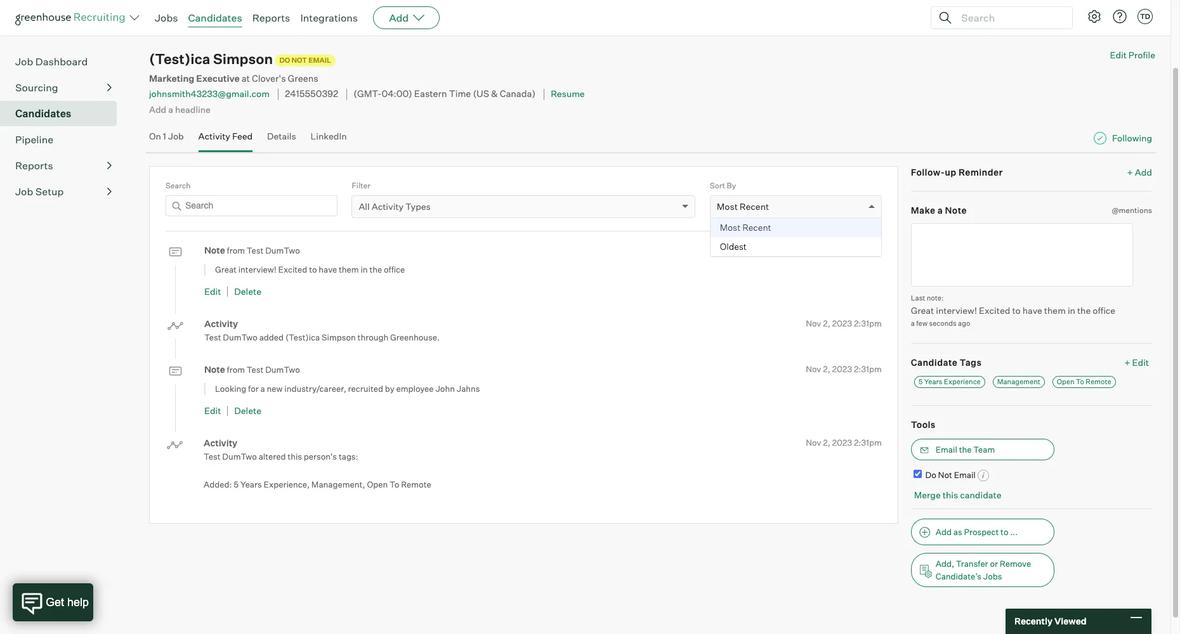 Task type: vqa. For each thing, say whether or not it's contained in the screenshot.
topmost Testy
no



Task type: describe. For each thing, give the bounding box(es) containing it.
sort by
[[710, 181, 736, 190]]

employee
[[396, 384, 434, 394]]

2415550392
[[285, 89, 338, 100]]

test up the looking
[[204, 333, 221, 343]]

0 horizontal spatial this
[[288, 452, 302, 462]]

+ for + edit
[[1125, 357, 1131, 368]]

activity feed link
[[198, 131, 253, 149]]

note for great interview! excited to have them in the office
[[204, 245, 225, 256]]

(19)
[[15, 17, 31, 28]]

to for have
[[309, 264, 317, 275]]

oldest
[[720, 241, 747, 252]]

greens
[[288, 73, 318, 85]]

1 vertical spatial reports link
[[15, 158, 112, 173]]

0 horizontal spatial to
[[390, 480, 399, 490]]

a right the for
[[261, 384, 265, 394]]

by
[[727, 181, 736, 190]]

Do Not Email checkbox
[[914, 470, 922, 478]]

all
[[359, 201, 370, 212]]

sourcing link
[[15, 80, 112, 95]]

1 vertical spatial simpson
[[322, 333, 356, 343]]

details link
[[267, 131, 296, 149]]

test dumtwo added (test)ica simpson through greenhouse.
[[204, 333, 440, 343]]

up
[[945, 167, 957, 177]]

most for the top most recent option
[[717, 201, 738, 212]]

2 vertical spatial email
[[954, 470, 976, 480]]

add a headline
[[149, 104, 211, 115]]

candidate
[[911, 357, 958, 368]]

0 horizontal spatial do not email
[[279, 56, 331, 65]]

viewed
[[1055, 616, 1087, 627]]

job setup
[[15, 185, 64, 198]]

0 horizontal spatial simpson
[[213, 50, 273, 67]]

Search text field
[[958, 9, 1061, 27]]

5 years experience
[[919, 378, 981, 387]]

marketing
[[149, 73, 194, 85]]

0 horizontal spatial office
[[384, 264, 405, 275]]

job dashboard
[[15, 55, 88, 68]]

edit for edit link for looking for a new industry/career, recruited by employee john jahns
[[204, 406, 221, 416]]

add, transfer or remove candidate's jobs button
[[911, 553, 1055, 588]]

on
[[149, 131, 161, 142]]

merge
[[914, 490, 941, 501]]

0 horizontal spatial not
[[292, 56, 307, 65]]

0 vertical spatial note
[[945, 205, 967, 216]]

team
[[974, 445, 995, 455]]

test up the added:
[[204, 452, 221, 462]]

excited inside last note: great interview! excited to have them in the office a few seconds ago
[[979, 305, 1011, 316]]

04:00)
[[382, 89, 412, 100]]

dumtwo up 'great interview! excited to have them in the office'
[[265, 246, 300, 256]]

1 vertical spatial do
[[926, 470, 937, 480]]

sourcing
[[15, 81, 58, 94]]

0 horizontal spatial excited
[[278, 264, 307, 275]]

0 vertical spatial reports link
[[252, 11, 290, 24]]

delete link for for
[[234, 406, 261, 416]]

0 horizontal spatial reports
[[15, 159, 53, 172]]

feed
[[232, 131, 253, 142]]

0 vertical spatial 5
[[919, 378, 923, 387]]

1 horizontal spatial to
[[1076, 378, 1085, 387]]

them inside last note: great interview! excited to have them in the office a few seconds ago
[[1044, 305, 1066, 316]]

open to remote link
[[1053, 376, 1116, 388]]

add for add as prospect to ...
[[936, 527, 952, 537]]

jobs link
[[155, 11, 178, 24]]

open to remote
[[1057, 378, 1112, 387]]

few
[[917, 319, 928, 328]]

1 horizontal spatial reports
[[252, 11, 290, 24]]

through
[[358, 333, 388, 343]]

tags:
[[339, 452, 358, 462]]

+ edit link
[[1122, 354, 1152, 371]]

interview! inside last note: great interview! excited to have them in the office a few seconds ago
[[936, 305, 977, 316]]

merge this candidate
[[914, 490, 1002, 501]]

jahns
[[457, 384, 480, 394]]

edit link for looking for a new industry/career, recruited by employee john jahns
[[204, 406, 221, 416]]

great interview! excited to have them in the office
[[215, 264, 405, 275]]

list box containing most recent
[[711, 218, 881, 256]]

details
[[267, 131, 296, 142]]

1 horizontal spatial (test)ica
[[286, 333, 320, 343]]

last note: great interview! excited to have them in the office a few seconds ago
[[911, 294, 1116, 328]]

search
[[166, 181, 191, 190]]

0 vertical spatial great
[[215, 264, 237, 275]]

management link
[[993, 376, 1045, 388]]

person's
[[304, 452, 337, 462]]

email the team
[[936, 445, 995, 455]]

1 vertical spatial open
[[367, 480, 388, 490]]

Search text field
[[166, 196, 338, 216]]

0 horizontal spatial candidates
[[15, 107, 71, 120]]

(gmt-
[[354, 89, 382, 100]]

0 vertical spatial email
[[309, 56, 331, 65]]

td button
[[1138, 9, 1153, 24]]

recruited
[[348, 384, 383, 394]]

job for job dashboard
[[15, 55, 33, 68]]

at
[[242, 73, 250, 85]]

office inside last note: great interview! excited to have them in the office a few seconds ago
[[1093, 305, 1116, 316]]

email the team button
[[911, 439, 1055, 460]]

greenhouse.
[[390, 333, 440, 343]]

marketing executive at clover's greens
[[149, 73, 318, 85]]

add,
[[936, 559, 954, 569]]

edit for edit profile
[[1110, 50, 1127, 60]]

canada)
[[500, 89, 536, 100]]

tools
[[911, 420, 936, 430]]

activity feed
[[198, 131, 253, 142]]

integrations link
[[300, 11, 358, 24]]

2 nov 2, 2023 2:31pm from the top
[[806, 364, 882, 374]]

types
[[406, 201, 431, 212]]

john
[[436, 384, 455, 394]]

from for looking
[[227, 365, 245, 375]]

1 horizontal spatial do not email
[[926, 470, 976, 480]]

recent for the top most recent option
[[740, 201, 769, 212]]

dumtwo left added
[[223, 333, 258, 343]]

pipeline
[[15, 133, 53, 146]]

all activity types
[[359, 201, 431, 212]]

0 vertical spatial the
[[370, 264, 382, 275]]

1 vertical spatial remote
[[401, 480, 431, 490]]

dumtwo up new
[[265, 365, 300, 375]]

0 horizontal spatial have
[[319, 264, 337, 275]]

on 1 job link
[[149, 131, 184, 149]]

email inside button
[[936, 445, 958, 455]]

job dashboard link
[[15, 54, 112, 69]]

follow-up reminder
[[911, 167, 1003, 177]]

test up the for
[[247, 365, 264, 375]]

0 vertical spatial most recent
[[717, 201, 769, 212]]

prospect
[[964, 527, 999, 537]]

delete for for
[[234, 406, 261, 416]]

recently viewed
[[1015, 616, 1087, 627]]

resume link
[[551, 89, 585, 99]]

0 horizontal spatial candidates link
[[15, 106, 112, 121]]

add as prospect to ... button
[[911, 519, 1055, 546]]

edit profile
[[1110, 50, 1156, 60]]

added:
[[204, 480, 232, 490]]

setup
[[35, 185, 64, 198]]

1 2:31pm from the top
[[854, 318, 882, 328]]

1 horizontal spatial candidates link
[[188, 11, 242, 24]]

edit for edit link associated with great interview! excited to have them in the office
[[204, 286, 221, 297]]

3 nov 2, 2023 2:31pm from the top
[[806, 438, 882, 448]]



Task type: locate. For each thing, give the bounding box(es) containing it.
0 vertical spatial candidates link
[[188, 11, 242, 24]]

add for add
[[389, 11, 409, 24]]

reports left integrations link
[[252, 11, 290, 24]]

+ add link
[[1127, 166, 1152, 178]]

(test)ica simpson
[[149, 50, 273, 67]]

0 vertical spatial remote
[[1086, 378, 1112, 387]]

candidate
[[960, 490, 1002, 501]]

2 delete link from the top
[[234, 406, 261, 416]]

1 vertical spatial to
[[390, 480, 399, 490]]

2 edit link from the top
[[204, 406, 221, 416]]

or
[[990, 559, 998, 569]]

add inside button
[[936, 527, 952, 537]]

to right management,
[[390, 480, 399, 490]]

most recent down by
[[717, 201, 769, 212]]

1 horizontal spatial do
[[926, 470, 937, 480]]

a left headline
[[168, 104, 173, 115]]

1 vertical spatial interview!
[[936, 305, 977, 316]]

1 horizontal spatial remote
[[1086, 378, 1112, 387]]

1 vertical spatial 2:31pm
[[854, 364, 882, 374]]

list box
[[711, 218, 881, 256]]

management,
[[311, 480, 365, 490]]

by
[[385, 384, 395, 394]]

from for great
[[227, 246, 245, 256]]

1 vertical spatial edit link
[[204, 406, 221, 416]]

candidates up (test)ica simpson
[[188, 11, 242, 24]]

(test)ica up the marketing
[[149, 50, 210, 67]]

open right management,
[[367, 480, 388, 490]]

office
[[384, 264, 405, 275], [1093, 305, 1116, 316]]

this right merge
[[943, 490, 958, 501]]

looking
[[215, 384, 246, 394]]

oldest option
[[711, 237, 881, 256]]

test down search text field
[[247, 246, 264, 256]]

dumtwo
[[265, 246, 300, 256], [223, 333, 258, 343], [265, 365, 300, 375], [222, 452, 257, 462]]

jobs inside 'add, transfer or remove candidate's jobs'
[[984, 572, 1002, 582]]

&
[[491, 89, 498, 100]]

job right 1 at the top of page
[[168, 131, 184, 142]]

0 horizontal spatial to
[[309, 264, 317, 275]]

this
[[288, 452, 302, 462], [943, 490, 958, 501]]

candidates link up (test)ica simpson
[[188, 11, 242, 24]]

email up 'greens'
[[309, 56, 331, 65]]

from up the looking
[[227, 365, 245, 375]]

1 horizontal spatial great
[[911, 305, 934, 316]]

added: 5 years experience, management, open to remote
[[204, 480, 431, 490]]

0 vertical spatial in
[[361, 264, 368, 275]]

1 delete from the top
[[234, 286, 261, 297]]

following link
[[1113, 132, 1152, 144]]

0 vertical spatial this
[[288, 452, 302, 462]]

job
[[15, 55, 33, 68], [168, 131, 184, 142], [15, 185, 33, 198]]

1 horizontal spatial interview!
[[936, 305, 977, 316]]

clover's
[[252, 73, 286, 85]]

reports down pipeline
[[15, 159, 53, 172]]

note for looking for a new industry/career, recruited by employee john jahns
[[204, 364, 225, 375]]

to inside last note: great interview! excited to have them in the office a few seconds ago
[[1012, 305, 1021, 316]]

recent for the bottom most recent option
[[743, 222, 771, 233]]

experience
[[944, 378, 981, 387]]

do not email up 'greens'
[[279, 56, 331, 65]]

1 vertical spatial from
[[227, 365, 245, 375]]

1 horizontal spatial to
[[1001, 527, 1009, 537]]

0 vertical spatial open
[[1057, 378, 1075, 387]]

looking for a new industry/career, recruited by employee john jahns
[[215, 384, 480, 394]]

1 horizontal spatial excited
[[979, 305, 1011, 316]]

5 down candidate
[[919, 378, 923, 387]]

time
[[449, 89, 471, 100]]

1 vertical spatial nov 2, 2023 2:31pm
[[806, 364, 882, 374]]

filter
[[352, 181, 370, 190]]

0 horizontal spatial (test)ica
[[149, 50, 210, 67]]

make
[[911, 205, 936, 216]]

not up 'greens'
[[292, 56, 307, 65]]

1 vertical spatial most recent
[[720, 222, 771, 233]]

the inside the email the team button
[[959, 445, 972, 455]]

executive
[[196, 73, 240, 85]]

most recent option up nov 2, 2023 2:34pm
[[711, 218, 881, 237]]

candidate tags
[[911, 357, 982, 368]]

1 vertical spatial excited
[[979, 305, 1011, 316]]

candidate's
[[936, 572, 982, 582]]

2 delete from the top
[[234, 406, 261, 416]]

1 nov 2, 2023 2:31pm from the top
[[806, 318, 882, 328]]

altered
[[259, 452, 286, 462]]

1 vertical spatial not
[[938, 470, 952, 480]]

delete up added
[[234, 286, 261, 297]]

2 2:31pm from the top
[[854, 364, 882, 374]]

greenhouse recruiting image
[[15, 10, 129, 25]]

0 horizontal spatial them
[[339, 264, 359, 275]]

1 vertical spatial email
[[936, 445, 958, 455]]

0 vertical spatial (test)ica
[[149, 50, 210, 67]]

tags
[[960, 357, 982, 368]]

follow-
[[911, 167, 945, 177]]

configure image
[[1087, 9, 1102, 24]]

delete down the for
[[234, 406, 261, 416]]

transfer
[[956, 559, 988, 569]]

1 horizontal spatial have
[[1023, 305, 1043, 316]]

...
[[1010, 527, 1018, 537]]

this right "altered"
[[288, 452, 302, 462]]

1 horizontal spatial in
[[1068, 305, 1076, 316]]

candidates down 'sourcing'
[[15, 107, 71, 120]]

johnsmith43233@gmail.com link
[[149, 89, 270, 99]]

do up clover's
[[279, 56, 290, 65]]

2 vertical spatial 2:31pm
[[854, 438, 882, 448]]

eastern
[[414, 89, 447, 100]]

(gmt-04:00) eastern time (us & canada)
[[354, 89, 536, 100]]

jobs up (test)ica simpson
[[155, 11, 178, 24]]

2 note from test dumtwo from the top
[[204, 364, 300, 375]]

1 vertical spatial most
[[720, 222, 741, 233]]

add, transfer or remove candidate's jobs
[[936, 559, 1031, 582]]

seconds
[[929, 319, 957, 328]]

note from test dumtwo down search text field
[[204, 245, 300, 256]]

do not email up merge this candidate "link"
[[926, 470, 976, 480]]

linkedin
[[311, 131, 347, 142]]

1 from from the top
[[227, 246, 245, 256]]

to right management
[[1076, 378, 1085, 387]]

@mentions
[[1112, 206, 1152, 215]]

3 2:31pm from the top
[[854, 438, 882, 448]]

1 vertical spatial job
[[168, 131, 184, 142]]

1 delete link from the top
[[234, 286, 261, 297]]

0 vertical spatial most recent option
[[717, 201, 769, 212]]

reminder
[[959, 167, 1003, 177]]

in inside last note: great interview! excited to have them in the office a few seconds ago
[[1068, 305, 1076, 316]]

0 horizontal spatial 5
[[234, 480, 239, 490]]

0 vertical spatial do
[[279, 56, 290, 65]]

2 horizontal spatial to
[[1012, 305, 1021, 316]]

5 right the added:
[[234, 480, 239, 490]]

do right do not email checkbox
[[926, 470, 937, 480]]

the
[[370, 264, 382, 275], [1078, 305, 1091, 316], [959, 445, 972, 455]]

note up the looking
[[204, 364, 225, 375]]

most recent
[[717, 201, 769, 212], [720, 222, 771, 233]]

0 vertical spatial note from test dumtwo
[[204, 245, 300, 256]]

email left team
[[936, 445, 958, 455]]

resume
[[551, 89, 585, 99]]

0 vertical spatial have
[[319, 264, 337, 275]]

headline
[[175, 104, 211, 115]]

simpson left the through
[[322, 333, 356, 343]]

open right management
[[1057, 378, 1075, 387]]

note from test dumtwo for interview!
[[204, 245, 300, 256]]

note right make
[[945, 205, 967, 216]]

open inside 'open to remote' link
[[1057, 378, 1075, 387]]

added
[[259, 333, 284, 343]]

0 vertical spatial reports
[[252, 11, 290, 24]]

0 vertical spatial interview!
[[238, 264, 277, 275]]

delete link
[[234, 286, 261, 297], [234, 406, 261, 416]]

delete for interview!
[[234, 286, 261, 297]]

1 vertical spatial candidates link
[[15, 106, 112, 121]]

td
[[1140, 12, 1151, 21]]

edit profile link
[[1110, 50, 1156, 60]]

2 vertical spatial job
[[15, 185, 33, 198]]

0 vertical spatial office
[[384, 264, 405, 275]]

0 vertical spatial excited
[[278, 264, 307, 275]]

1 vertical spatial note
[[204, 245, 225, 256]]

0 vertical spatial do not email
[[279, 56, 331, 65]]

last
[[911, 294, 926, 302]]

1
[[163, 131, 166, 142]]

1 vertical spatial candidates
[[15, 107, 71, 120]]

ago
[[958, 319, 971, 328]]

delete link for interview!
[[234, 286, 261, 297]]

reports link up job setup link
[[15, 158, 112, 173]]

dumtwo left "altered"
[[222, 452, 257, 462]]

job left setup
[[15, 185, 33, 198]]

2:31pm
[[854, 318, 882, 328], [854, 364, 882, 374], [854, 438, 882, 448]]

to for ...
[[1001, 527, 1009, 537]]

1 vertical spatial the
[[1078, 305, 1091, 316]]

0 horizontal spatial do
[[279, 56, 290, 65]]

jobs
[[155, 11, 178, 24], [984, 572, 1002, 582]]

johnsmith43233@gmail.com
[[149, 89, 270, 99]]

0 vertical spatial from
[[227, 246, 245, 256]]

recent inside most recent option
[[743, 222, 771, 233]]

to
[[1076, 378, 1085, 387], [390, 480, 399, 490]]

0 horizontal spatial great
[[215, 264, 237, 275]]

most inside option
[[720, 222, 741, 233]]

0 vertical spatial to
[[1076, 378, 1085, 387]]

1 horizontal spatial years
[[924, 378, 943, 387]]

most recent inside list box
[[720, 222, 771, 233]]

1 note from test dumtwo from the top
[[204, 245, 300, 256]]

1 vertical spatial recent
[[743, 222, 771, 233]]

nov 2, 2023 2:34pm
[[804, 245, 882, 255]]

linkedin link
[[311, 131, 347, 149]]

dashboard
[[35, 55, 88, 68]]

not
[[292, 56, 307, 65], [938, 470, 952, 480]]

1 vertical spatial (test)ica
[[286, 333, 320, 343]]

nov 2, 2023 2:31pm
[[806, 318, 882, 328], [806, 364, 882, 374], [806, 438, 882, 448]]

merge this candidate link
[[914, 490, 1002, 501]]

pipeline link
[[15, 132, 112, 147]]

0 horizontal spatial reports link
[[15, 158, 112, 173]]

add button
[[373, 6, 440, 29]]

delete link up added
[[234, 286, 261, 297]]

most for the bottom most recent option
[[720, 222, 741, 233]]

years down candidate
[[924, 378, 943, 387]]

0 vertical spatial jobs
[[155, 11, 178, 24]]

2023
[[830, 245, 850, 255], [832, 318, 852, 328], [832, 364, 852, 374], [832, 438, 852, 448]]

a inside last note: great interview! excited to have them in the office a few seconds ago
[[911, 319, 915, 328]]

1 vertical spatial to
[[1012, 305, 1021, 316]]

1 horizontal spatial open
[[1057, 378, 1075, 387]]

most up oldest
[[720, 222, 741, 233]]

on 1 job
[[149, 131, 184, 142]]

2 from from the top
[[227, 365, 245, 375]]

2 vertical spatial the
[[959, 445, 972, 455]]

0 vertical spatial delete link
[[234, 286, 261, 297]]

open
[[1057, 378, 1075, 387], [367, 480, 388, 490]]

experience,
[[264, 480, 310, 490]]

the inside last note: great interview! excited to have them in the office a few seconds ago
[[1078, 305, 1091, 316]]

0 vertical spatial nov 2, 2023 2:31pm
[[806, 318, 882, 328]]

add inside "popup button"
[[389, 11, 409, 24]]

1 vertical spatial them
[[1044, 305, 1066, 316]]

(test)ica right added
[[286, 333, 320, 343]]

(us
[[473, 89, 489, 100]]

simpson up at
[[213, 50, 273, 67]]

make a note
[[911, 205, 967, 216]]

in
[[361, 264, 368, 275], [1068, 305, 1076, 316]]

0 vertical spatial edit link
[[204, 286, 221, 297]]

1 vertical spatial this
[[943, 490, 958, 501]]

0 horizontal spatial jobs
[[155, 11, 178, 24]]

most recent option down by
[[717, 201, 769, 212]]

jobs down or
[[984, 572, 1002, 582]]

email up merge this candidate "link"
[[954, 470, 976, 480]]

0 horizontal spatial years
[[240, 480, 262, 490]]

0 horizontal spatial the
[[370, 264, 382, 275]]

add for add a headline
[[149, 104, 166, 115]]

new
[[267, 384, 283, 394]]

5 years experience link
[[914, 376, 985, 388]]

1 edit link from the top
[[204, 286, 221, 297]]

years right the added:
[[240, 480, 262, 490]]

1 vertical spatial +
[[1125, 357, 1131, 368]]

note
[[945, 205, 967, 216], [204, 245, 225, 256], [204, 364, 225, 375]]

reports link left integrations link
[[252, 11, 290, 24]]

most recent option
[[717, 201, 769, 212], [711, 218, 881, 237]]

test
[[247, 246, 264, 256], [204, 333, 221, 343], [247, 365, 264, 375], [204, 452, 221, 462]]

candidates link up the 'pipeline' link
[[15, 106, 112, 121]]

td button
[[1135, 6, 1156, 27]]

1 vertical spatial years
[[240, 480, 262, 490]]

1 vertical spatial 5
[[234, 480, 239, 490]]

a left few
[[911, 319, 915, 328]]

job for job setup
[[15, 185, 33, 198]]

job up 'sourcing'
[[15, 55, 33, 68]]

note from test dumtwo up the for
[[204, 364, 300, 375]]

edit link for great interview! excited to have them in the office
[[204, 286, 221, 297]]

0 vertical spatial +
[[1127, 167, 1133, 177]]

a right make
[[938, 205, 943, 216]]

1 vertical spatial most recent option
[[711, 218, 881, 237]]

note down search text field
[[204, 245, 225, 256]]

1 vertical spatial have
[[1023, 305, 1043, 316]]

delete link down the for
[[234, 406, 261, 416]]

following
[[1113, 133, 1152, 143]]

them
[[339, 264, 359, 275], [1044, 305, 1066, 316]]

1 vertical spatial office
[[1093, 305, 1116, 316]]

from down search text field
[[227, 246, 245, 256]]

0 vertical spatial simpson
[[213, 50, 273, 67]]

to inside button
[[1001, 527, 1009, 537]]

0 vertical spatial candidates
[[188, 11, 242, 24]]

1 horizontal spatial not
[[938, 470, 952, 480]]

1 horizontal spatial the
[[959, 445, 972, 455]]

great inside last note: great interview! excited to have them in the office a few seconds ago
[[911, 305, 934, 316]]

edit link
[[204, 286, 221, 297], [204, 406, 221, 416]]

None text field
[[911, 223, 1133, 287]]

edit
[[1110, 50, 1127, 60], [204, 286, 221, 297], [1133, 357, 1149, 368], [204, 406, 221, 416]]

0 vertical spatial years
[[924, 378, 943, 387]]

0 vertical spatial not
[[292, 56, 307, 65]]

management
[[997, 378, 1041, 387]]

None field
[[711, 196, 723, 218]]

0 horizontal spatial open
[[367, 480, 388, 490]]

job setup link
[[15, 184, 112, 199]]

note from test dumtwo for for
[[204, 364, 300, 375]]

have inside last note: great interview! excited to have them in the office a few seconds ago
[[1023, 305, 1043, 316]]

most down by
[[717, 201, 738, 212]]

2 vertical spatial note
[[204, 364, 225, 375]]

add
[[389, 11, 409, 24], [149, 104, 166, 115], [1135, 167, 1152, 177], [936, 527, 952, 537]]

most recent up oldest
[[720, 222, 771, 233]]

not up merge this candidate
[[938, 470, 952, 480]]

+ for + add
[[1127, 167, 1133, 177]]



